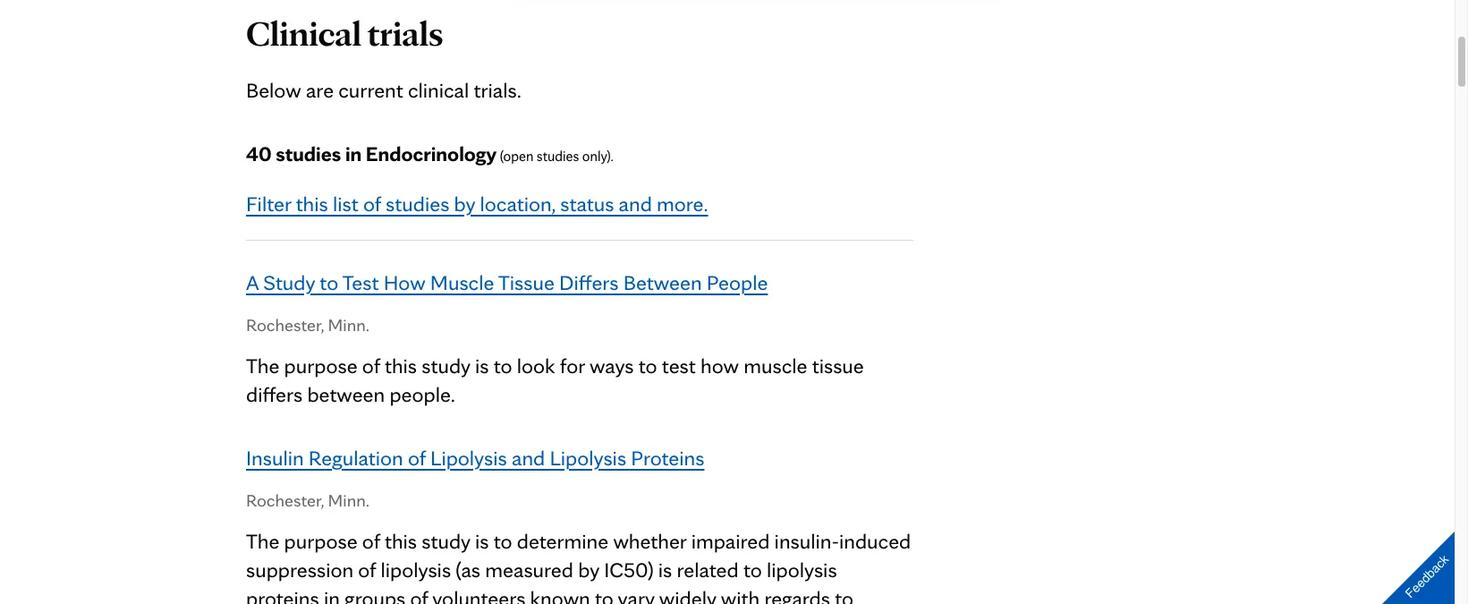 Task type: describe. For each thing, give the bounding box(es) containing it.
groups
[[345, 585, 406, 604]]

trials
[[368, 12, 443, 55]]

study for to
[[422, 353, 471, 379]]

how
[[701, 353, 739, 379]]

is for to
[[475, 353, 489, 379]]

to lipolysis
[[744, 557, 837, 583]]

location,
[[480, 191, 556, 217]]

rochester, minn. for regulation
[[246, 490, 370, 511]]

insulin regulation of lipolysis and lipolysis proteins
[[246, 445, 705, 471]]

insulin-
[[775, 528, 840, 554]]

filter this list of studies by location, status and more. link
[[246, 191, 709, 217]]

between
[[307, 381, 385, 407]]

study for to determine
[[422, 528, 471, 554]]

ic50)
[[604, 557, 654, 583]]

rochester, for regulation
[[246, 490, 324, 511]]

trials.
[[474, 77, 522, 103]]

whether
[[613, 528, 687, 554]]

rochester, for study
[[246, 314, 324, 336]]

list
[[333, 191, 359, 217]]

proteins
[[246, 585, 319, 604]]

below
[[246, 77, 301, 103]]

filter this list of studies by location, status and more.
[[246, 191, 709, 217]]

related
[[677, 557, 739, 583]]

below are current clinical trials.
[[246, 77, 522, 103]]

purpose for regulation
[[284, 528, 358, 554]]

40 studies in endocrinology (open studies only).
[[246, 141, 614, 166]]

muscle
[[744, 353, 808, 379]]

clinical
[[408, 77, 469, 103]]

known
[[530, 585, 590, 604]]

(as
[[456, 557, 481, 583]]

a study to test how muscle tissue differs between people
[[246, 269, 768, 295]]

tissue
[[498, 269, 555, 295]]

to inside 'the purpose of this study is to determine whether impaired insulin-induced suppression of lipolysis (as measured by ic50) is related to lipolysis proteins in groups of volunteers known to vary widely with regards'
[[595, 585, 614, 604]]

clinical
[[246, 12, 362, 55]]

are
[[306, 77, 334, 103]]

filter
[[246, 191, 291, 217]]

look
[[517, 353, 555, 379]]

more.
[[657, 191, 709, 217]]

in inside 'the purpose of this study is to determine whether impaired insulin-induced suppression of lipolysis (as measured by ic50) is related to lipolysis proteins in groups of volunteers known to vary widely with regards'
[[324, 585, 340, 604]]

2 lipolysis from the left
[[550, 445, 627, 471]]

lipolysis
[[381, 557, 451, 583]]

0 vertical spatial in
[[345, 141, 362, 166]]

for
[[560, 353, 585, 379]]

minn. for study
[[328, 314, 370, 336]]

vary
[[618, 585, 655, 604]]

with
[[721, 585, 760, 604]]

proteins
[[631, 445, 705, 471]]

1 horizontal spatial and
[[619, 191, 652, 217]]

suppression
[[246, 557, 354, 583]]

this for regulation
[[385, 528, 417, 554]]

impaired
[[692, 528, 770, 554]]

the for the purpose of this study is to determine whether impaired insulin-induced suppression of lipolysis (as measured by ic50) is related to lipolysis proteins in groups of volunteers known to vary widely with regards 
[[246, 528, 280, 554]]

widely
[[660, 585, 717, 604]]

0 vertical spatial this
[[296, 191, 328, 217]]

to left test in the left bottom of the page
[[639, 353, 658, 379]]

minn. for regulation
[[328, 490, 370, 511]]

endocrinology
[[366, 141, 497, 166]]

people.
[[390, 381, 455, 407]]

of inside the purpose of this study is to look for ways to test how muscle tissue differs between people.
[[362, 353, 380, 379]]

to left test at the left top
[[320, 269, 338, 295]]



Task type: locate. For each thing, give the bounding box(es) containing it.
is inside the purpose of this study is to look for ways to test how muscle tissue differs between people.
[[475, 353, 489, 379]]

rochester, down study
[[246, 314, 324, 336]]

this inside 'the purpose of this study is to determine whether impaired insulin-induced suppression of lipolysis (as measured by ic50) is related to lipolysis proteins in groups of volunteers known to vary widely with regards'
[[385, 528, 417, 554]]

2 horizontal spatial studies
[[537, 148, 579, 165]]

0 horizontal spatial lipolysis
[[431, 445, 507, 471]]

0 vertical spatial by
[[454, 191, 476, 217]]

rochester, minn.
[[246, 314, 370, 336], [246, 490, 370, 511]]

muscle
[[430, 269, 494, 295]]

a
[[246, 269, 259, 295]]

is
[[475, 353, 489, 379], [475, 528, 489, 554], [659, 557, 672, 583]]

ways
[[590, 353, 634, 379]]

lipolysis left proteins at bottom
[[550, 445, 627, 471]]

by up known
[[578, 557, 600, 583]]

is left the 'look'
[[475, 353, 489, 379]]

people
[[707, 269, 768, 295]]

1 minn. from the top
[[328, 314, 370, 336]]

in
[[345, 141, 362, 166], [324, 585, 340, 604]]

this for study
[[385, 353, 417, 379]]

purpose for study
[[284, 353, 358, 379]]

minn. down test at the left top
[[328, 314, 370, 336]]

1 vertical spatial this
[[385, 353, 417, 379]]

study
[[422, 353, 471, 379], [422, 528, 471, 554]]

the inside 'the purpose of this study is to determine whether impaired insulin-induced suppression of lipolysis (as measured by ic50) is related to lipolysis proteins in groups of volunteers known to vary widely with regards'
[[246, 528, 280, 554]]

is up (as
[[475, 528, 489, 554]]

insulin regulation of lipolysis and lipolysis proteins link
[[246, 445, 705, 471]]

rochester, down insulin
[[246, 490, 324, 511]]

by inside 'the purpose of this study is to determine whether impaired insulin-induced suppression of lipolysis (as measured by ic50) is related to lipolysis proteins in groups of volunteers known to vary widely with regards'
[[578, 557, 600, 583]]

0 vertical spatial rochester, minn.
[[246, 314, 370, 336]]

the up differs
[[246, 353, 280, 379]]

the inside the purpose of this study is to look for ways to test how muscle tissue differs between people.
[[246, 353, 280, 379]]

studies down 40 studies in endocrinology (open studies only). at the top
[[386, 191, 450, 217]]

0 vertical spatial purpose
[[284, 353, 358, 379]]

to
[[320, 269, 338, 295], [494, 353, 512, 379], [639, 353, 658, 379], [595, 585, 614, 604]]

1 rochester, from the top
[[246, 314, 324, 336]]

to left the vary
[[595, 585, 614, 604]]

insulin
[[246, 445, 304, 471]]

1 horizontal spatial by
[[578, 557, 600, 583]]

lipolysis down people.
[[431, 445, 507, 471]]

volunteers
[[433, 585, 526, 604]]

1 horizontal spatial in
[[345, 141, 362, 166]]

purpose
[[284, 353, 358, 379], [284, 528, 358, 554]]

1 vertical spatial rochester, minn.
[[246, 490, 370, 511]]

1 horizontal spatial lipolysis
[[550, 445, 627, 471]]

1 vertical spatial and
[[512, 445, 545, 471]]

studies right 40
[[276, 141, 341, 166]]

1 purpose from the top
[[284, 353, 358, 379]]

to determine
[[494, 528, 609, 554]]

lipolysis
[[431, 445, 507, 471], [550, 445, 627, 471]]

only).
[[583, 148, 614, 165]]

40
[[246, 141, 272, 166]]

purpose inside 'the purpose of this study is to determine whether impaired insulin-induced suppression of lipolysis (as measured by ic50) is related to lipolysis proteins in groups of volunteers known to vary widely with regards'
[[284, 528, 358, 554]]

1 vertical spatial purpose
[[284, 528, 358, 554]]

the
[[246, 353, 280, 379], [246, 528, 280, 554]]

2 the from the top
[[246, 528, 280, 554]]

rochester,
[[246, 314, 324, 336], [246, 490, 324, 511]]

1 vertical spatial study
[[422, 528, 471, 554]]

this inside the purpose of this study is to look for ways to test how muscle tissue differs between people.
[[385, 353, 417, 379]]

between
[[624, 269, 702, 295]]

purpose up the suppression
[[284, 528, 358, 554]]

2 vertical spatial this
[[385, 528, 417, 554]]

0 vertical spatial study
[[422, 353, 471, 379]]

this up people.
[[385, 353, 417, 379]]

study up people.
[[422, 353, 471, 379]]

1 vertical spatial by
[[578, 557, 600, 583]]

studies inside 40 studies in endocrinology (open studies only).
[[537, 148, 579, 165]]

study up (as
[[422, 528, 471, 554]]

1 vertical spatial in
[[324, 585, 340, 604]]

rochester, minn. down insulin
[[246, 490, 370, 511]]

purpose up 'between'
[[284, 353, 358, 379]]

rochester, minn. for study
[[246, 314, 370, 336]]

clinical trials
[[246, 12, 443, 55]]

study inside 'the purpose of this study is to determine whether impaired insulin-induced suppression of lipolysis (as measured by ic50) is related to lipolysis proteins in groups of volunteers known to vary widely with regards'
[[422, 528, 471, 554]]

1 lipolysis from the left
[[431, 445, 507, 471]]

studies left only).
[[537, 148, 579, 165]]

2 rochester, minn. from the top
[[246, 490, 370, 511]]

0 vertical spatial the
[[246, 353, 280, 379]]

1 the from the top
[[246, 353, 280, 379]]

1 horizontal spatial studies
[[386, 191, 450, 217]]

0 horizontal spatial by
[[454, 191, 476, 217]]

minn.
[[328, 314, 370, 336], [328, 490, 370, 511]]

induced
[[840, 528, 911, 554]]

a study to test how muscle tissue differs between people link
[[246, 269, 768, 295]]

1 vertical spatial minn.
[[328, 490, 370, 511]]

rochester, minn. down study
[[246, 314, 370, 336]]

tissue
[[812, 353, 864, 379]]

0 vertical spatial rochester,
[[246, 314, 324, 336]]

2 rochester, from the top
[[246, 490, 324, 511]]

1 study from the top
[[422, 353, 471, 379]]

minn. down the regulation
[[328, 490, 370, 511]]

feedback button
[[1368, 517, 1469, 604]]

the purpose of this study is to look for ways to test how muscle tissue differs between people.
[[246, 353, 864, 407]]

this left list
[[296, 191, 328, 217]]

2 vertical spatial is
[[659, 557, 672, 583]]

by left location,
[[454, 191, 476, 217]]

studies
[[276, 141, 341, 166], [537, 148, 579, 165], [386, 191, 450, 217]]

is down whether
[[659, 557, 672, 583]]

this
[[296, 191, 328, 217], [385, 353, 417, 379], [385, 528, 417, 554]]

and down the purpose of this study is to look for ways to test how muscle tissue differs between people.
[[512, 445, 545, 471]]

feedback
[[1403, 552, 1452, 601]]

in up list
[[345, 141, 362, 166]]

2 minn. from the top
[[328, 490, 370, 511]]

0 vertical spatial and
[[619, 191, 652, 217]]

0 vertical spatial minn.
[[328, 314, 370, 336]]

1 rochester, minn. from the top
[[246, 314, 370, 336]]

and
[[619, 191, 652, 217], [512, 445, 545, 471]]

0 vertical spatial is
[[475, 353, 489, 379]]

to left the 'look'
[[494, 353, 512, 379]]

measured
[[485, 557, 574, 583]]

differs
[[559, 269, 619, 295]]

0 horizontal spatial studies
[[276, 141, 341, 166]]

in down the suppression
[[324, 585, 340, 604]]

test
[[662, 353, 696, 379]]

regulation
[[309, 445, 403, 471]]

how
[[384, 269, 426, 295]]

study
[[263, 269, 315, 295]]

this up lipolysis
[[385, 528, 417, 554]]

1 vertical spatial is
[[475, 528, 489, 554]]

the for the purpose of this study is to look for ways to test how muscle tissue differs between people.
[[246, 353, 280, 379]]

current
[[339, 77, 403, 103]]

by
[[454, 191, 476, 217], [578, 557, 600, 583]]

the up the suppression
[[246, 528, 280, 554]]

1 vertical spatial rochester,
[[246, 490, 324, 511]]

1 vertical spatial the
[[246, 528, 280, 554]]

purpose inside the purpose of this study is to look for ways to test how muscle tissue differs between people.
[[284, 353, 358, 379]]

differs
[[246, 381, 303, 407]]

0 horizontal spatial and
[[512, 445, 545, 471]]

test
[[343, 269, 379, 295]]

(open
[[500, 148, 534, 165]]

2 study from the top
[[422, 528, 471, 554]]

0 horizontal spatial in
[[324, 585, 340, 604]]

regards
[[765, 585, 831, 604]]

of
[[363, 191, 381, 217], [362, 353, 380, 379], [408, 445, 426, 471], [362, 528, 380, 554], [358, 557, 376, 583], [410, 585, 428, 604]]

and left more.
[[619, 191, 652, 217]]

status
[[561, 191, 614, 217]]

study inside the purpose of this study is to look for ways to test how muscle tissue differs between people.
[[422, 353, 471, 379]]

the purpose of this study is to determine whether impaired insulin-induced suppression of lipolysis (as measured by ic50) is related to lipolysis proteins in groups of volunteers known to vary widely with regards 
[[246, 528, 912, 604]]

is for to determine
[[475, 528, 489, 554]]

2 purpose from the top
[[284, 528, 358, 554]]



Task type: vqa. For each thing, say whether or not it's contained in the screenshot.
Students
no



